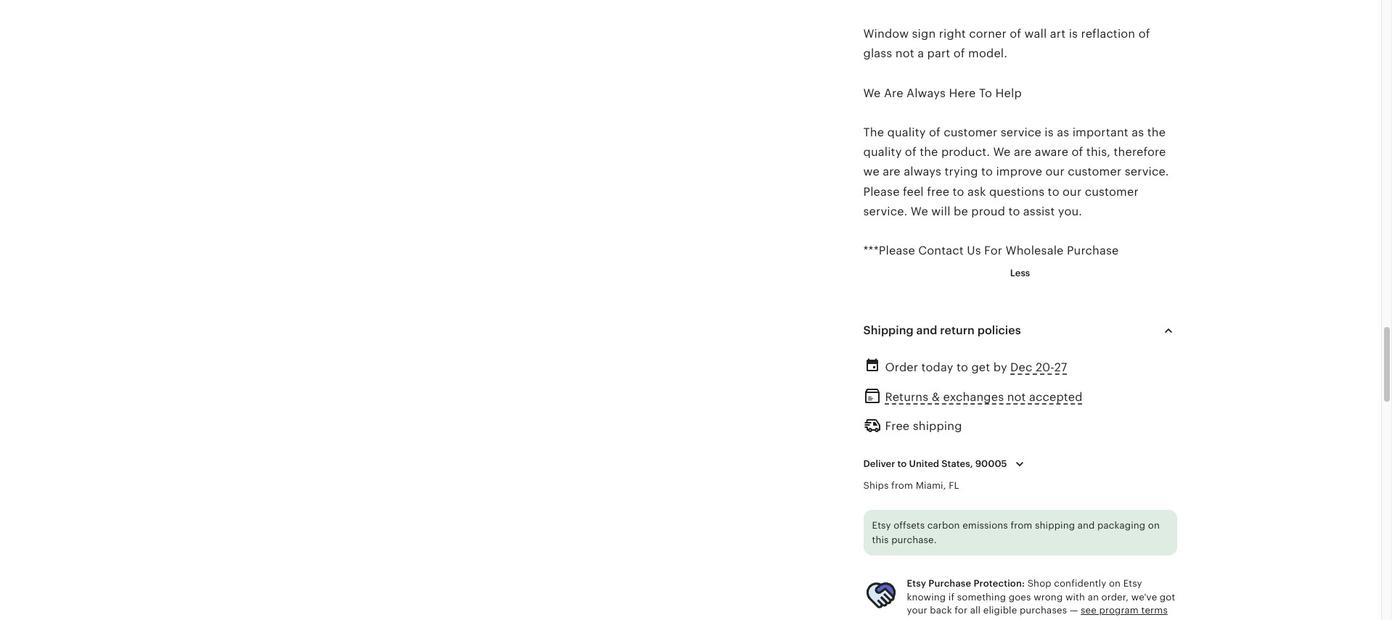 Task type: describe. For each thing, give the bounding box(es) containing it.
not inside window sign right corner of wall art is reflaction of glass not a part of model.
[[896, 47, 915, 60]]

of down we are always here to help
[[929, 126, 941, 139]]

product.
[[942, 146, 990, 158]]

always
[[904, 166, 942, 178]]

order today to get by dec 20-27
[[885, 361, 1068, 374]]

to inside dropdown button
[[898, 459, 907, 470]]

offsets
[[894, 521, 925, 532]]

a
[[918, 47, 924, 60]]

the quality of customer service is as important as the quality of the product. we are aware of this, therefore we are always trying to improve our customer service. please feel free to ask questions to our customer service. we will be proud to assist you.
[[864, 126, 1169, 218]]

0 horizontal spatial shipping
[[913, 420, 962, 433]]

***please contact us for wholesale purchase
[[864, 245, 1119, 257]]

therefore
[[1114, 146, 1166, 158]]

wrong
[[1034, 592, 1063, 603]]

get
[[972, 361, 990, 374]]

less
[[1010, 268, 1030, 279]]

1 vertical spatial customer
[[1068, 166, 1122, 178]]

1 horizontal spatial the
[[1148, 126, 1166, 139]]

be
[[954, 205, 968, 218]]

not inside button
[[1007, 391, 1026, 403]]

feel
[[903, 186, 924, 198]]

terms
[[1142, 605, 1168, 616]]

today
[[922, 361, 954, 374]]

1 vertical spatial the
[[920, 146, 938, 158]]

***please
[[864, 245, 915, 257]]

eligible
[[984, 605, 1017, 616]]

proud
[[972, 205, 1005, 218]]

ships
[[864, 481, 889, 492]]

is inside window sign right corner of wall art is reflaction of glass not a part of model.
[[1069, 28, 1078, 40]]

see program terms
[[1081, 605, 1168, 616]]

0 horizontal spatial service.
[[864, 205, 908, 218]]

to down questions
[[1009, 205, 1020, 218]]

you.
[[1058, 205, 1083, 218]]

emissions
[[963, 521, 1008, 532]]

knowing
[[907, 592, 946, 603]]

reflaction
[[1081, 28, 1136, 40]]

by
[[994, 361, 1007, 374]]

shipping and return policies button
[[850, 313, 1190, 348]]

model.
[[969, 47, 1008, 60]]

of left 'wall'
[[1010, 28, 1022, 40]]

back
[[930, 605, 952, 616]]

this
[[872, 535, 889, 546]]

always
[[907, 87, 946, 99]]

wall
[[1025, 28, 1047, 40]]

all
[[970, 605, 981, 616]]

improve
[[996, 166, 1043, 178]]

1 vertical spatial quality
[[864, 146, 902, 158]]

2 as from the left
[[1132, 126, 1144, 139]]

an
[[1088, 592, 1099, 603]]

to left get at the bottom
[[957, 361, 968, 374]]

service
[[1001, 126, 1042, 139]]

0 vertical spatial our
[[1046, 166, 1065, 178]]

of left this,
[[1072, 146, 1083, 158]]

order,
[[1102, 592, 1129, 603]]

and inside etsy offsets carbon emissions from shipping and packaging on this purchase.
[[1078, 521, 1095, 532]]

less button
[[999, 261, 1041, 287]]

this,
[[1087, 146, 1111, 158]]

on inside etsy offsets carbon emissions from shipping and packaging on this purchase.
[[1148, 521, 1160, 532]]

2 horizontal spatial we
[[993, 146, 1011, 158]]

art
[[1050, 28, 1066, 40]]

states,
[[942, 459, 973, 470]]

shipping and return policies
[[864, 324, 1021, 337]]

deliver to united states, 90005 button
[[853, 449, 1040, 480]]

contact
[[919, 245, 964, 257]]

20-
[[1036, 361, 1055, 374]]

1 as from the left
[[1057, 126, 1070, 139]]

exchanges
[[943, 391, 1004, 403]]

us
[[967, 245, 981, 257]]

for
[[984, 245, 1003, 257]]

shop
[[1028, 579, 1052, 590]]

sign
[[912, 28, 936, 40]]

protection:
[[974, 579, 1025, 590]]

help
[[996, 87, 1022, 99]]

shipping
[[864, 324, 914, 337]]

carbon
[[928, 521, 960, 532]]

of right part
[[954, 47, 965, 60]]

important
[[1073, 126, 1129, 139]]

goes
[[1009, 592, 1031, 603]]

policies
[[978, 324, 1021, 337]]

we
[[864, 166, 880, 178]]

shipping inside etsy offsets carbon emissions from shipping and packaging on this purchase.
[[1035, 521, 1075, 532]]

to up ask
[[981, 166, 993, 178]]

dec 20-27 button
[[1011, 357, 1068, 378]]

trying
[[945, 166, 978, 178]]

0 vertical spatial from
[[892, 481, 913, 492]]

see
[[1081, 605, 1097, 616]]

of up always
[[905, 146, 917, 158]]

to left ask
[[953, 186, 964, 198]]

returns & exchanges not accepted button
[[885, 387, 1083, 408]]

to up assist on the right top of the page
[[1048, 186, 1060, 198]]

etsy offsets carbon emissions from shipping and packaging on this purchase.
[[872, 521, 1160, 546]]

miami,
[[916, 481, 946, 492]]



Task type: vqa. For each thing, say whether or not it's contained in the screenshot.
We
yes



Task type: locate. For each thing, give the bounding box(es) containing it.
2 vertical spatial customer
[[1085, 186, 1139, 198]]

as up aware
[[1057, 126, 1070, 139]]

purchase.
[[892, 535, 937, 546]]

window
[[864, 28, 909, 40]]

and left packaging
[[1078, 521, 1095, 532]]

1 vertical spatial service.
[[864, 205, 908, 218]]

1 vertical spatial our
[[1063, 186, 1082, 198]]

the
[[864, 126, 884, 139]]

0 horizontal spatial the
[[920, 146, 938, 158]]

the up always
[[920, 146, 938, 158]]

are
[[884, 87, 904, 99]]

as up the therefore
[[1132, 126, 1144, 139]]

quality down the
[[864, 146, 902, 158]]

1 horizontal spatial is
[[1069, 28, 1078, 40]]

0 horizontal spatial and
[[917, 324, 938, 337]]

on
[[1148, 521, 1160, 532], [1109, 579, 1121, 590]]

0 horizontal spatial purchase
[[929, 579, 971, 590]]

1 vertical spatial purchase
[[929, 579, 971, 590]]

returns
[[885, 391, 929, 403]]

not
[[896, 47, 915, 60], [1007, 391, 1026, 403]]

if
[[949, 592, 955, 603]]

not down dec
[[1007, 391, 1026, 403]]

purchase
[[1067, 245, 1119, 257], [929, 579, 971, 590]]

ask
[[968, 186, 986, 198]]

got
[[1160, 592, 1176, 603]]

with
[[1066, 592, 1085, 603]]

is right art
[[1069, 28, 1078, 40]]

we've
[[1132, 592, 1157, 603]]

from right emissions
[[1011, 521, 1033, 532]]

of right reflaction
[[1139, 28, 1150, 40]]

shipping down the &
[[913, 420, 962, 433]]

0 vertical spatial the
[[1148, 126, 1166, 139]]

is inside the quality of customer service is as important as the quality of the product. we are aware of this, therefore we are always trying to improve our customer service. please feel free to ask questions to our customer service. we will be proud to assist you.
[[1045, 126, 1054, 139]]

from
[[892, 481, 913, 492], [1011, 521, 1033, 532]]

0 vertical spatial purchase
[[1067, 245, 1119, 257]]

here
[[949, 87, 976, 99]]

etsy inside etsy offsets carbon emissions from shipping and packaging on this purchase.
[[872, 521, 891, 532]]

service. down please
[[864, 205, 908, 218]]

1 horizontal spatial from
[[1011, 521, 1033, 532]]

confidently
[[1054, 579, 1107, 590]]

0 vertical spatial is
[[1069, 28, 1078, 40]]

0 vertical spatial and
[[917, 324, 938, 337]]

—
[[1070, 605, 1078, 616]]

1 vertical spatial is
[[1045, 126, 1054, 139]]

aware
[[1035, 146, 1069, 158]]

0 horizontal spatial on
[[1109, 579, 1121, 590]]

order
[[885, 361, 918, 374]]

1 vertical spatial are
[[883, 166, 901, 178]]

2 vertical spatial we
[[911, 205, 928, 218]]

90005
[[975, 459, 1007, 470]]

from inside etsy offsets carbon emissions from shipping and packaging on this purchase.
[[1011, 521, 1033, 532]]

is up aware
[[1045, 126, 1054, 139]]

1 horizontal spatial we
[[911, 205, 928, 218]]

0 vertical spatial we
[[864, 87, 881, 99]]

shop confidently on etsy knowing if something goes wrong with an order, we've got your back for all eligible purchases —
[[907, 579, 1176, 616]]

we down 'feel'
[[911, 205, 928, 218]]

return
[[940, 324, 975, 337]]

are right we
[[883, 166, 901, 178]]

0 horizontal spatial not
[[896, 47, 915, 60]]

glass
[[864, 47, 893, 60]]

0 vertical spatial on
[[1148, 521, 1160, 532]]

0 vertical spatial service.
[[1125, 166, 1169, 178]]

your
[[907, 605, 928, 616]]

returns & exchanges not accepted
[[885, 391, 1083, 403]]

to
[[979, 87, 992, 99]]

on right packaging
[[1148, 521, 1160, 532]]

the up the therefore
[[1148, 126, 1166, 139]]

1 horizontal spatial service.
[[1125, 166, 1169, 178]]

shipping
[[913, 420, 962, 433], [1035, 521, 1075, 532]]

etsy up knowing on the right bottom
[[907, 579, 926, 590]]

and left return
[[917, 324, 938, 337]]

not left "a"
[[896, 47, 915, 60]]

part
[[927, 47, 951, 60]]

are
[[1014, 146, 1032, 158], [883, 166, 901, 178]]

ships from miami, fl
[[864, 481, 960, 492]]

questions
[[989, 186, 1045, 198]]

deliver to united states, 90005
[[864, 459, 1007, 470]]

1 vertical spatial shipping
[[1035, 521, 1075, 532]]

0 horizontal spatial we
[[864, 87, 881, 99]]

etsy purchase protection:
[[907, 579, 1025, 590]]

1 horizontal spatial on
[[1148, 521, 1160, 532]]

purchase up if
[[929, 579, 971, 590]]

to left united
[[898, 459, 907, 470]]

service. down the therefore
[[1125, 166, 1169, 178]]

the
[[1148, 126, 1166, 139], [920, 146, 938, 158]]

corner
[[969, 28, 1007, 40]]

0 horizontal spatial etsy
[[872, 521, 891, 532]]

window sign right corner of wall art is reflaction of glass not a part of model.
[[864, 28, 1150, 60]]

1 horizontal spatial etsy
[[907, 579, 926, 590]]

etsy for etsy purchase protection:
[[907, 579, 926, 590]]

1 horizontal spatial as
[[1132, 126, 1144, 139]]

purchase down you.
[[1067, 245, 1119, 257]]

for
[[955, 605, 968, 616]]

to
[[981, 166, 993, 178], [953, 186, 964, 198], [1048, 186, 1060, 198], [1009, 205, 1020, 218], [957, 361, 968, 374], [898, 459, 907, 470]]

our up you.
[[1063, 186, 1082, 198]]

shipping up shop
[[1035, 521, 1075, 532]]

1 vertical spatial we
[[993, 146, 1011, 158]]

free
[[927, 186, 950, 198]]

free
[[885, 420, 910, 433]]

1 horizontal spatial are
[[1014, 146, 1032, 158]]

we up improve
[[993, 146, 1011, 158]]

fl
[[949, 481, 960, 492]]

quality right the
[[888, 126, 926, 139]]

0 vertical spatial shipping
[[913, 420, 962, 433]]

etsy inside shop confidently on etsy knowing if something goes wrong with an order, we've got your back for all eligible purchases —
[[1124, 579, 1143, 590]]

will
[[932, 205, 951, 218]]

1 vertical spatial not
[[1007, 391, 1026, 403]]

0 vertical spatial quality
[[888, 126, 926, 139]]

0 horizontal spatial is
[[1045, 126, 1054, 139]]

free shipping
[[885, 420, 962, 433]]

1 horizontal spatial not
[[1007, 391, 1026, 403]]

0 horizontal spatial from
[[892, 481, 913, 492]]

wholesale
[[1006, 245, 1064, 257]]

etsy for etsy offsets carbon emissions from shipping and packaging on this purchase.
[[872, 521, 891, 532]]

etsy up "we've"
[[1124, 579, 1143, 590]]

packaging
[[1098, 521, 1146, 532]]

2 horizontal spatial etsy
[[1124, 579, 1143, 590]]

1 vertical spatial from
[[1011, 521, 1033, 532]]

etsy up this
[[872, 521, 891, 532]]

from right ships
[[892, 481, 913, 492]]

0 horizontal spatial as
[[1057, 126, 1070, 139]]

quality
[[888, 126, 926, 139], [864, 146, 902, 158]]

dec
[[1011, 361, 1033, 374]]

we left are
[[864, 87, 881, 99]]

and inside shipping and return policies dropdown button
[[917, 324, 938, 337]]

etsy
[[872, 521, 891, 532], [907, 579, 926, 590], [1124, 579, 1143, 590]]

we are always here to help
[[864, 87, 1022, 99]]

27
[[1055, 361, 1068, 374]]

our down aware
[[1046, 166, 1065, 178]]

right
[[939, 28, 966, 40]]

0 vertical spatial not
[[896, 47, 915, 60]]

0 vertical spatial customer
[[944, 126, 998, 139]]

on up order,
[[1109, 579, 1121, 590]]

0 horizontal spatial are
[[883, 166, 901, 178]]

united
[[909, 459, 939, 470]]

are down service
[[1014, 146, 1032, 158]]

1 horizontal spatial purchase
[[1067, 245, 1119, 257]]

please
[[864, 186, 900, 198]]

1 vertical spatial and
[[1078, 521, 1095, 532]]

service.
[[1125, 166, 1169, 178], [864, 205, 908, 218]]

program
[[1099, 605, 1139, 616]]

&
[[932, 391, 940, 403]]

on inside shop confidently on etsy knowing if something goes wrong with an order, we've got your back for all eligible purchases —
[[1109, 579, 1121, 590]]

assist
[[1024, 205, 1055, 218]]

deliver
[[864, 459, 895, 470]]

as
[[1057, 126, 1070, 139], [1132, 126, 1144, 139]]

accepted
[[1029, 391, 1083, 403]]

0 vertical spatial are
[[1014, 146, 1032, 158]]

1 horizontal spatial shipping
[[1035, 521, 1075, 532]]

1 vertical spatial on
[[1109, 579, 1121, 590]]

1 horizontal spatial and
[[1078, 521, 1095, 532]]



